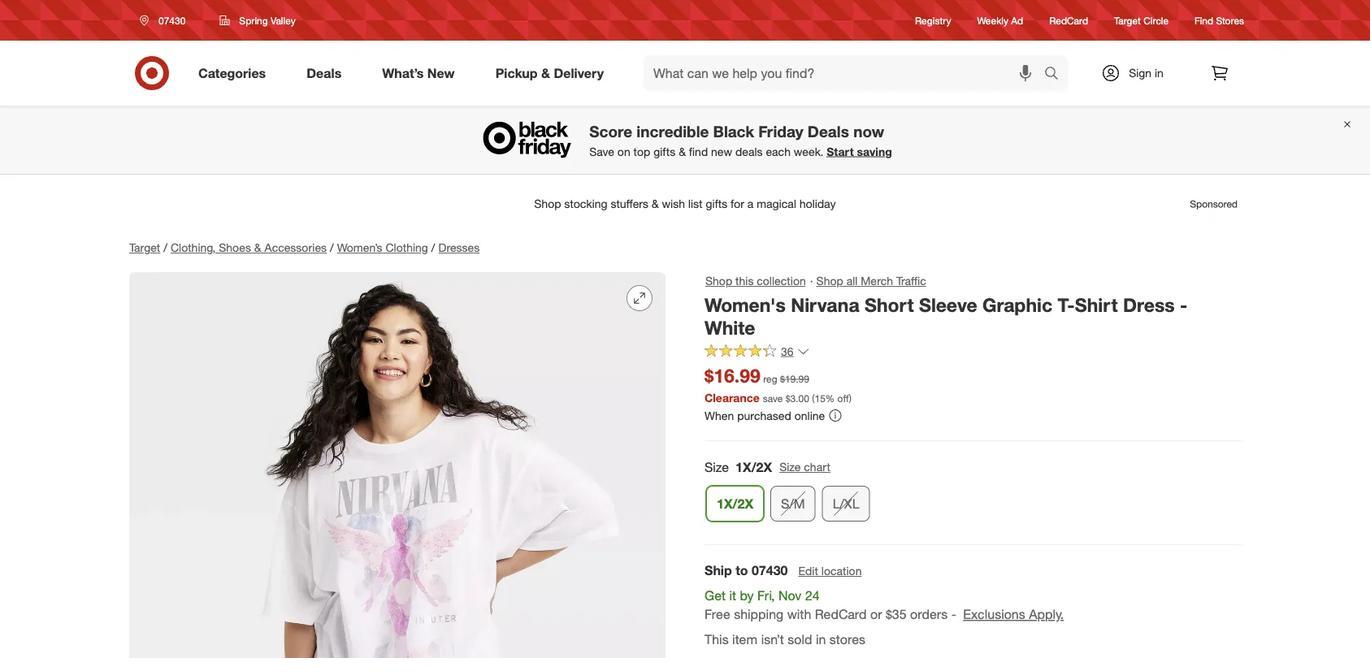 Task type: locate. For each thing, give the bounding box(es) containing it.
find stores link
[[1195, 13, 1244, 27]]

- right orders
[[951, 607, 956, 622]]

0 horizontal spatial in
[[816, 632, 826, 648]]

0 vertical spatial in
[[1155, 66, 1164, 80]]

1 vertical spatial 1x/2x
[[717, 496, 753, 512]]

0 horizontal spatial target
[[129, 241, 160, 255]]

fri,
[[757, 588, 775, 604]]

group
[[703, 458, 1241, 528]]

this item isn't sold in stores
[[705, 632, 865, 648]]

ad
[[1011, 14, 1023, 26]]

clearance
[[705, 390, 760, 405]]

2 shop from the left
[[816, 274, 843, 288]]

$16.99 reg $19.99 clearance save $ 3.00 ( 15 % off )
[[705, 364, 852, 405]]

36
[[781, 344, 794, 358]]

score incredible black friday deals now save on top gifts & find new deals each week. start saving
[[589, 122, 892, 159]]

start
[[827, 144, 854, 159]]

off
[[837, 392, 849, 404]]

/ left the dresses link in the top left of the page
[[431, 241, 435, 255]]

1 shop from the left
[[705, 274, 732, 288]]

1 horizontal spatial /
[[330, 241, 334, 255]]

1 vertical spatial -
[[951, 607, 956, 622]]

weekly
[[977, 14, 1008, 26]]

2 vertical spatial &
[[254, 241, 261, 255]]

1 horizontal spatial in
[[1155, 66, 1164, 80]]

1 vertical spatial deals
[[808, 122, 849, 141]]

- right dress
[[1180, 293, 1187, 316]]

0 vertical spatial -
[[1180, 293, 1187, 316]]

1 vertical spatial target
[[129, 241, 160, 255]]

size up 1x/2x link
[[705, 459, 729, 475]]

shop for shop all merch traffic
[[816, 274, 843, 288]]

what's new link
[[368, 55, 475, 91]]

saving
[[857, 144, 892, 159]]

deals up start
[[808, 122, 849, 141]]

2 horizontal spatial &
[[679, 144, 686, 159]]

new
[[711, 144, 732, 159]]

weekly ad link
[[977, 13, 1023, 27]]

deals left the what's in the left of the page
[[307, 65, 341, 81]]

women's nirvana short sleeve graphic t-shirt dress - white
[[705, 293, 1187, 339]]

incredible
[[637, 122, 709, 141]]

target for target / clothing, shoes & accessories / women's clothing / dresses
[[129, 241, 160, 255]]

0 horizontal spatial shop
[[705, 274, 732, 288]]

location
[[821, 564, 862, 578]]

- inside women's nirvana short sleeve graphic t-shirt dress - white
[[1180, 293, 1187, 316]]

target left clothing,
[[129, 241, 160, 255]]

& right pickup
[[541, 65, 550, 81]]

t-
[[1058, 293, 1075, 316]]

circle
[[1143, 14, 1169, 26]]

isn't
[[761, 632, 784, 648]]

get it by fri, nov 24 free shipping with redcard or $35 orders - exclusions apply.
[[705, 588, 1064, 622]]

15
[[815, 392, 825, 404]]

clothing, shoes & accessories link
[[171, 241, 327, 255]]

0 horizontal spatial -
[[951, 607, 956, 622]]

size 1x/2x size chart
[[705, 459, 830, 475]]

white
[[705, 317, 755, 339]]

shop left the this
[[705, 274, 732, 288]]

1x/2x up 1x/2x link
[[735, 459, 772, 475]]

1 horizontal spatial size
[[779, 460, 801, 474]]

24
[[805, 588, 820, 604]]

chart
[[804, 460, 830, 474]]

0 horizontal spatial deals
[[307, 65, 341, 81]]

find
[[689, 144, 708, 159]]

shop
[[705, 274, 732, 288], [816, 274, 843, 288]]

redcard
[[1049, 14, 1088, 26], [815, 607, 867, 622]]

in right sold
[[816, 632, 826, 648]]

1 vertical spatial redcard
[[815, 607, 867, 622]]

1 vertical spatial 07430
[[752, 563, 788, 579]]

1 horizontal spatial target
[[1114, 14, 1141, 26]]

0 horizontal spatial 07430
[[158, 14, 186, 26]]

search button
[[1037, 55, 1076, 94]]

with
[[787, 607, 811, 622]]

0 horizontal spatial redcard
[[815, 607, 867, 622]]

target for target circle
[[1114, 14, 1141, 26]]

1 horizontal spatial shop
[[816, 274, 843, 288]]

1 horizontal spatial &
[[541, 65, 550, 81]]

1x/2x down size 1x/2x size chart
[[717, 496, 753, 512]]

spring valley button
[[209, 6, 306, 35]]

each
[[766, 144, 791, 159]]

l/xl link
[[822, 486, 870, 522]]

it
[[729, 588, 736, 604]]

What can we help you find? suggestions appear below search field
[[644, 55, 1048, 91]]

redcard up stores
[[815, 607, 867, 622]]

07430 button
[[129, 6, 203, 35]]

1 horizontal spatial 07430
[[752, 563, 788, 579]]

2 horizontal spatial /
[[431, 241, 435, 255]]

1 horizontal spatial redcard
[[1049, 14, 1088, 26]]

& left 'find'
[[679, 144, 686, 159]]

categories
[[198, 65, 266, 81]]

s/m
[[781, 496, 805, 512]]

find stores
[[1195, 14, 1244, 26]]

shop for shop this collection
[[705, 274, 732, 288]]

target / clothing, shoes & accessories / women's clothing / dresses
[[129, 241, 480, 255]]

0 vertical spatial deals
[[307, 65, 341, 81]]

sign in
[[1129, 66, 1164, 80]]

1 vertical spatial in
[[816, 632, 826, 648]]

1 horizontal spatial -
[[1180, 293, 1187, 316]]

/
[[164, 241, 167, 255], [330, 241, 334, 255], [431, 241, 435, 255]]

in right sign
[[1155, 66, 1164, 80]]

valley
[[271, 14, 296, 26]]

short
[[865, 293, 914, 316]]

pickup
[[495, 65, 538, 81]]

black
[[713, 122, 754, 141]]

0 vertical spatial target
[[1114, 14, 1141, 26]]

& inside score incredible black friday deals now save on top gifts & find new deals each week. start saving
[[679, 144, 686, 159]]

1 horizontal spatial deals
[[808, 122, 849, 141]]

when
[[705, 408, 734, 422]]

size left chart
[[779, 460, 801, 474]]

/ right the target link
[[164, 241, 167, 255]]

when purchased online
[[705, 408, 825, 422]]

edit location button
[[798, 562, 863, 580]]

0 vertical spatial redcard
[[1049, 14, 1088, 26]]

shop left all on the right of page
[[816, 274, 843, 288]]

target left the circle
[[1114, 14, 1141, 26]]

redcard right ad
[[1049, 14, 1088, 26]]

sign in link
[[1087, 55, 1189, 91]]

online
[[794, 408, 825, 422]]

to
[[736, 563, 748, 579]]

0 horizontal spatial /
[[164, 241, 167, 255]]

0 vertical spatial 07430
[[158, 14, 186, 26]]

1 vertical spatial &
[[679, 144, 686, 159]]

/ left women's on the top left of page
[[330, 241, 334, 255]]

shirt
[[1075, 293, 1118, 316]]

in
[[1155, 66, 1164, 80], [816, 632, 826, 648]]

36 link
[[705, 343, 810, 362]]

categories link
[[184, 55, 286, 91]]

pickup & delivery link
[[482, 55, 624, 91]]

target circle link
[[1114, 13, 1169, 27]]

& right shoes
[[254, 241, 261, 255]]

l/xl
[[833, 496, 859, 512]]

1x/2x
[[735, 459, 772, 475], [717, 496, 753, 512]]



Task type: vqa. For each thing, say whether or not it's contained in the screenshot.
'('
yes



Task type: describe. For each thing, give the bounding box(es) containing it.
spring
[[239, 14, 268, 26]]

this
[[705, 632, 729, 648]]

what's
[[382, 65, 424, 81]]

deals
[[735, 144, 763, 159]]

score
[[589, 122, 632, 141]]

women's
[[705, 293, 786, 316]]

collection
[[757, 274, 806, 288]]

nov
[[778, 588, 801, 604]]

item
[[732, 632, 757, 648]]

save
[[763, 392, 783, 404]]

dresses link
[[438, 241, 480, 255]]

)
[[849, 392, 852, 404]]

spring valley
[[239, 14, 296, 26]]

shoes
[[219, 241, 251, 255]]

clothing
[[386, 241, 428, 255]]

by
[[740, 588, 754, 604]]

3 / from the left
[[431, 241, 435, 255]]

stores
[[830, 632, 865, 648]]

dresses
[[438, 241, 480, 255]]

%
[[825, 392, 835, 404]]

target link
[[129, 241, 160, 255]]

redcard link
[[1049, 13, 1088, 27]]

merch
[[861, 274, 893, 288]]

search
[[1037, 67, 1076, 83]]

purchased
[[737, 408, 791, 422]]

0 horizontal spatial &
[[254, 241, 261, 255]]

registry link
[[915, 13, 951, 27]]

s/m link
[[770, 486, 816, 522]]

free
[[705, 607, 730, 622]]

week.
[[794, 144, 823, 159]]

3.00
[[790, 392, 809, 404]]

women's nirvana short sleeve graphic t-shirt dress - white, 1 of 9 image
[[129, 272, 666, 658]]

registry
[[915, 14, 951, 26]]

friday
[[758, 122, 803, 141]]

edit
[[798, 564, 818, 578]]

shipping
[[734, 607, 784, 622]]

1x/2x inside 1x/2x link
[[717, 496, 753, 512]]

1x/2x link
[[706, 486, 764, 522]]

07430 inside "dropdown button"
[[158, 14, 186, 26]]

0 vertical spatial &
[[541, 65, 550, 81]]

women's
[[337, 241, 382, 255]]

graphic
[[982, 293, 1052, 316]]

orders
[[910, 607, 948, 622]]

size chart button
[[779, 458, 831, 476]]

2 / from the left
[[330, 241, 334, 255]]

exclusions
[[963, 607, 1025, 622]]

pickup & delivery
[[495, 65, 604, 81]]

$
[[786, 392, 790, 404]]

what's new
[[382, 65, 455, 81]]

$35
[[886, 607, 907, 622]]

0 horizontal spatial size
[[705, 459, 729, 475]]

new
[[427, 65, 455, 81]]

group containing size
[[703, 458, 1241, 528]]

0 vertical spatial 1x/2x
[[735, 459, 772, 475]]

advertisement region
[[116, 184, 1254, 223]]

deals link
[[293, 55, 362, 91]]

women's clothing link
[[337, 241, 428, 255]]

on
[[617, 144, 630, 159]]

exclusions apply. link
[[963, 607, 1064, 622]]

clothing,
[[171, 241, 216, 255]]

$16.99
[[705, 364, 760, 387]]

weekly ad
[[977, 14, 1023, 26]]

save
[[589, 144, 614, 159]]

shop this collection
[[705, 274, 806, 288]]

(
[[812, 392, 815, 404]]

deals inside score incredible black friday deals now save on top gifts & find new deals each week. start saving
[[808, 122, 849, 141]]

stores
[[1216, 14, 1244, 26]]

shop this collection link
[[705, 272, 807, 290]]

reg
[[763, 373, 777, 385]]

sleeve
[[919, 293, 977, 316]]

sign
[[1129, 66, 1152, 80]]

ship
[[705, 563, 732, 579]]

apply.
[[1029, 607, 1064, 622]]

1 / from the left
[[164, 241, 167, 255]]

nirvana
[[791, 293, 859, 316]]

edit location
[[798, 564, 862, 578]]

size inside size 1x/2x size chart
[[779, 460, 801, 474]]

redcard inside get it by fri, nov 24 free shipping with redcard or $35 orders - exclusions apply.
[[815, 607, 867, 622]]

- inside get it by fri, nov 24 free shipping with redcard or $35 orders - exclusions apply.
[[951, 607, 956, 622]]

this
[[735, 274, 754, 288]]

top
[[633, 144, 650, 159]]

dress
[[1123, 293, 1175, 316]]

get
[[705, 588, 726, 604]]

target circle
[[1114, 14, 1169, 26]]

all
[[846, 274, 858, 288]]

find
[[1195, 14, 1213, 26]]



